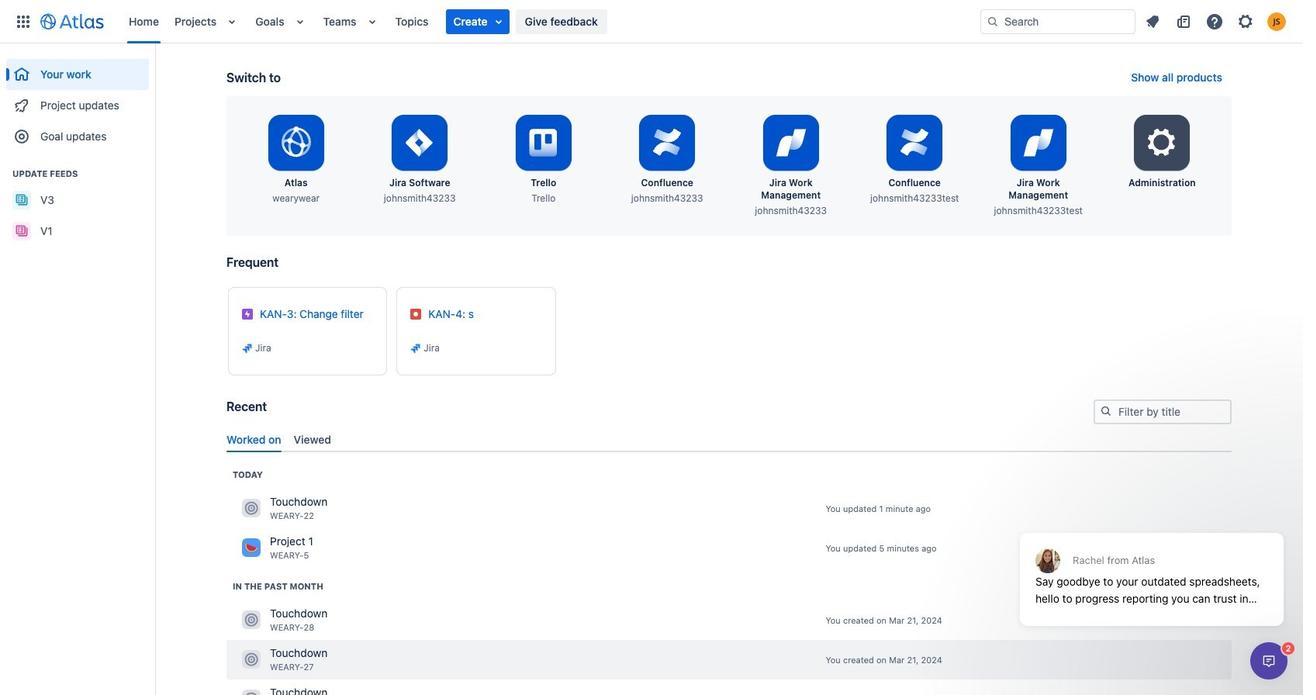 Task type: describe. For each thing, give the bounding box(es) containing it.
notifications image
[[1143, 12, 1162, 31]]

1 townsquare image from the top
[[242, 499, 261, 518]]

search image
[[987, 15, 999, 28]]

3 townsquare image from the top
[[242, 650, 261, 669]]

account image
[[1268, 12, 1286, 31]]

1 group from the top
[[6, 43, 149, 157]]

2 group from the top
[[6, 152, 149, 251]]

Filter by title field
[[1095, 401, 1230, 423]]

1 vertical spatial settings image
[[1144, 124, 1181, 161]]

settings image inside list
[[1237, 12, 1255, 31]]

help image
[[1206, 12, 1224, 31]]

top element
[[9, 0, 981, 43]]

0 horizontal spatial list
[[121, 0, 981, 43]]



Task type: locate. For each thing, give the bounding box(es) containing it.
2 vertical spatial townsquare image
[[242, 650, 261, 669]]

1 vertical spatial heading
[[233, 468, 263, 481]]

2 townsquare image from the top
[[242, 690, 261, 695]]

0 vertical spatial settings image
[[1237, 12, 1255, 31]]

heading for second townsquare image from the bottom
[[233, 580, 323, 593]]

tab list
[[220, 426, 1238, 452]]

1 vertical spatial dialog
[[1251, 642, 1288, 680]]

list
[[121, 0, 981, 43], [1139, 9, 1294, 34]]

1 vertical spatial townsquare image
[[242, 690, 261, 695]]

2 vertical spatial heading
[[233, 580, 323, 593]]

jira image
[[410, 342, 422, 355], [410, 342, 422, 355]]

settings image
[[1237, 12, 1255, 31], [1144, 124, 1181, 161]]

0 vertical spatial townsquare image
[[242, 499, 261, 518]]

None search field
[[981, 9, 1136, 34]]

1 horizontal spatial settings image
[[1237, 12, 1255, 31]]

Search field
[[981, 9, 1136, 34]]

1 horizontal spatial list
[[1139, 9, 1294, 34]]

0 vertical spatial heading
[[6, 168, 149, 180]]

1 townsquare image from the top
[[242, 539, 261, 557]]

townsquare image
[[242, 499, 261, 518], [242, 611, 261, 629], [242, 650, 261, 669]]

banner
[[0, 0, 1303, 43]]

dialog
[[1012, 495, 1292, 638], [1251, 642, 1288, 680]]

townsquare image
[[242, 539, 261, 557], [242, 690, 261, 695]]

search image
[[1100, 405, 1112, 417]]

0 horizontal spatial settings image
[[1144, 124, 1181, 161]]

0 vertical spatial townsquare image
[[242, 539, 261, 557]]

group
[[6, 43, 149, 157], [6, 152, 149, 251]]

switch to... image
[[14, 12, 33, 31]]

2 townsquare image from the top
[[242, 611, 261, 629]]

list item
[[446, 9, 509, 34]]

heading
[[6, 168, 149, 180], [233, 468, 263, 481], [233, 580, 323, 593]]

jira image
[[241, 342, 254, 355], [241, 342, 254, 355]]

1 vertical spatial townsquare image
[[242, 611, 261, 629]]

0 vertical spatial dialog
[[1012, 495, 1292, 638]]

heading for 3rd townsquare image from the bottom of the page
[[233, 468, 263, 481]]

list item inside top 'element'
[[446, 9, 509, 34]]



Task type: vqa. For each thing, say whether or not it's contained in the screenshot.
2nd group
yes



